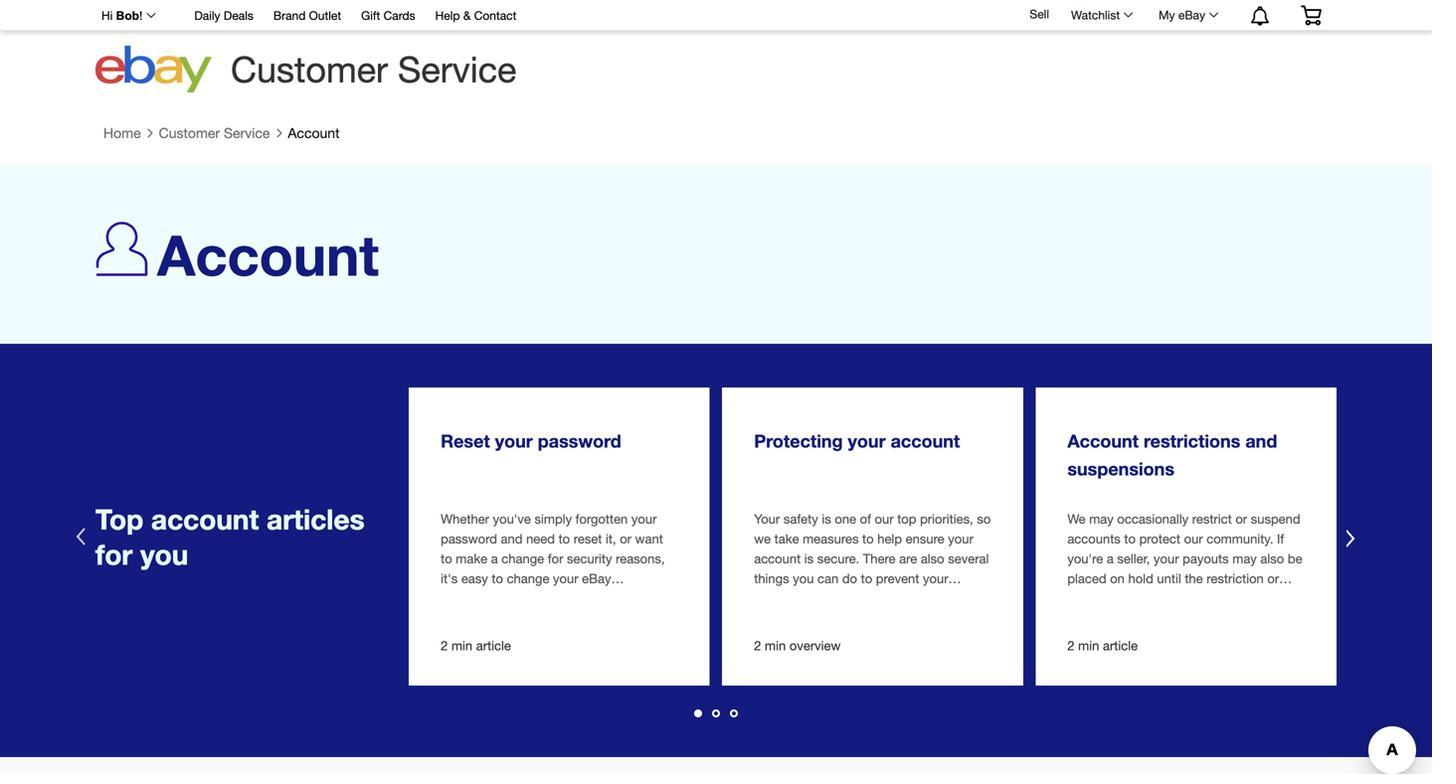 Task type: locate. For each thing, give the bounding box(es) containing it.
0 vertical spatial account
[[288, 125, 340, 141]]

sell link
[[1021, 7, 1058, 21]]

account main content
[[0, 115, 1432, 775]]

2 2 min article from the left
[[1068, 639, 1138, 654]]

reset
[[441, 431, 490, 452]]

top
[[95, 503, 143, 536]]

article down suspension
[[1103, 639, 1138, 654]]

2 min article for reset your password
[[441, 639, 511, 654]]

contact
[[474, 8, 517, 22]]

your up want in the left of the page
[[631, 512, 657, 527]]

password
[[538, 431, 621, 452], [441, 531, 497, 547]]

0 horizontal spatial ebay
[[582, 571, 611, 587]]

1 article from the left
[[476, 639, 511, 654]]

&
[[463, 8, 471, 22]]

account up top
[[891, 431, 960, 452]]

account up things
[[754, 551, 801, 567]]

you're
[[1068, 551, 1103, 567]]

2 min article down suspension
[[1068, 639, 1138, 654]]

2
[[441, 639, 448, 654], [754, 639, 761, 654], [1068, 639, 1075, 654]]

deals
[[224, 8, 254, 22]]

password.
[[441, 591, 501, 607]]

seller,
[[1117, 551, 1150, 567]]

change
[[502, 551, 544, 567], [507, 571, 549, 587]]

restriction
[[1207, 571, 1264, 587]]

account restrictions and suspensions
[[1068, 431, 1277, 480]]

1 also from the left
[[921, 551, 945, 567]]

2 min article down password.
[[441, 639, 511, 654]]

1 horizontal spatial article
[[1103, 639, 1138, 654]]

1 horizontal spatial customer
[[231, 48, 388, 90]]

0 vertical spatial change
[[502, 551, 544, 567]]

1 vertical spatial our
[[1184, 531, 1203, 547]]

gift cards
[[361, 8, 415, 22]]

or up community.
[[1236, 512, 1247, 527]]

1 vertical spatial service
[[224, 125, 270, 141]]

to
[[559, 531, 570, 547], [1124, 531, 1136, 547], [441, 551, 452, 567], [492, 571, 503, 587], [861, 571, 872, 587]]

you down the 'top'
[[140, 538, 188, 572]]

and inside account restrictions and suspensions
[[1246, 431, 1277, 452]]

your
[[754, 512, 780, 527]]

your
[[495, 431, 533, 452], [848, 431, 886, 452], [631, 512, 657, 527], [948, 531, 974, 547], [1154, 551, 1179, 567], [553, 571, 578, 587], [923, 571, 948, 587]]

is left the 'one'
[[822, 512, 831, 527]]

0 horizontal spatial customer
[[159, 125, 220, 141]]

2 also from the left
[[1261, 551, 1284, 567]]

also down ensure at bottom right
[[921, 551, 945, 567]]

it's
[[441, 571, 458, 587]]

restrict
[[1192, 512, 1232, 527]]

2 for reset your password
[[441, 639, 448, 654]]

1 horizontal spatial for
[[548, 551, 563, 567]]

0 horizontal spatial service
[[224, 125, 270, 141]]

prevent
[[876, 571, 919, 587]]

customer
[[231, 48, 388, 90], [159, 125, 220, 141]]

gift cards link
[[361, 5, 415, 27]]

password up make
[[441, 531, 497, 547]]

whether you've simply forgotten your password and need to reset it, or want to make a change for security reasons, it's easy to change your ebay password.
[[441, 512, 665, 607]]

2 down suspension
[[1068, 639, 1075, 654]]

service left account link
[[224, 125, 270, 141]]

on
[[1110, 571, 1125, 587]]

1 horizontal spatial and
[[1246, 431, 1277, 452]]

0 horizontal spatial 2 min article
[[441, 639, 511, 654]]

3 2 from the left
[[1068, 639, 1075, 654]]

1 horizontal spatial min
[[765, 639, 786, 654]]

so
[[977, 512, 991, 527]]

suspensions
[[1068, 459, 1175, 480]]

min down password.
[[451, 639, 473, 654]]

help
[[435, 8, 460, 22]]

reasons,
[[616, 551, 665, 567]]

you inside your safety is one of our top priorities, so we take measures to help ensure your account is secure. there are also several things you can do to prevent your account from being hacked or taken over.
[[793, 571, 814, 587]]

to up seller,
[[1124, 531, 1136, 547]]

3 min from the left
[[1078, 639, 1099, 654]]

watchlist
[[1071, 8, 1120, 22]]

0 horizontal spatial may
[[1089, 512, 1114, 527]]

0 vertical spatial our
[[875, 512, 894, 527]]

2 down over.
[[754, 639, 761, 654]]

to inside we may occasionally restrict or suspend accounts to protect our community. if you're a seller, your payouts may also be placed on hold until the restriction or suspension is lifted.
[[1124, 531, 1136, 547]]

a
[[491, 551, 498, 567], [1107, 551, 1114, 567]]

hi
[[101, 9, 113, 22]]

2 horizontal spatial 2
[[1068, 639, 1075, 654]]

0 vertical spatial customer service
[[231, 48, 517, 90]]

our right of
[[875, 512, 894, 527]]

1 vertical spatial password
[[441, 531, 497, 547]]

service down help at left
[[398, 48, 517, 90]]

1 horizontal spatial password
[[538, 431, 621, 452]]

protecting your account
[[754, 431, 960, 452]]

of
[[860, 512, 871, 527]]

daily deals
[[194, 8, 254, 22]]

1 horizontal spatial our
[[1184, 531, 1203, 547]]

0 vertical spatial may
[[1089, 512, 1114, 527]]

a inside whether you've simply forgotten your password and need to reset it, or want to make a change for security reasons, it's easy to change your ebay password.
[[491, 551, 498, 567]]

customer service inside banner
[[231, 48, 517, 90]]

1 vertical spatial change
[[507, 571, 549, 587]]

for
[[95, 538, 133, 572], [548, 551, 563, 567]]

article down password.
[[476, 639, 511, 654]]

1 horizontal spatial 2 min article
[[1068, 639, 1138, 654]]

0 horizontal spatial our
[[875, 512, 894, 527]]

min down suspension
[[1078, 639, 1099, 654]]

1 horizontal spatial also
[[1261, 551, 1284, 567]]

hacked
[[870, 591, 912, 607]]

or left taken
[[916, 591, 928, 607]]

also
[[921, 551, 945, 567], [1261, 551, 1284, 567]]

account right the 'top'
[[151, 503, 259, 536]]

0 horizontal spatial and
[[501, 531, 523, 547]]

ebay down security
[[582, 571, 611, 587]]

or
[[1236, 512, 1247, 527], [620, 531, 632, 547], [1268, 571, 1279, 587], [916, 591, 928, 607]]

customer down brand outlet link on the left
[[231, 48, 388, 90]]

min for reset your password
[[451, 639, 473, 654]]

1 vertical spatial customer service
[[159, 125, 270, 141]]

0 horizontal spatial also
[[921, 551, 945, 567]]

1 horizontal spatial is
[[822, 512, 831, 527]]

account
[[288, 125, 340, 141], [157, 222, 379, 288], [1068, 431, 1139, 452]]

2 vertical spatial account
[[1068, 431, 1139, 452]]

customer service right 'home'
[[159, 125, 270, 141]]

2 vertical spatial is
[[1137, 591, 1146, 607]]

you up from
[[793, 571, 814, 587]]

accounts
[[1068, 531, 1121, 547]]

1 horizontal spatial 2
[[754, 639, 761, 654]]

1 vertical spatial and
[[501, 531, 523, 547]]

your up "until"
[[1154, 551, 1179, 567]]

1 horizontal spatial service
[[398, 48, 517, 90]]

password up the forgotten
[[538, 431, 621, 452]]

account inside account restrictions and suspensions
[[1068, 431, 1139, 452]]

is inside we may occasionally restrict or suspend accounts to protect our community. if you're a seller, your payouts may also be placed on hold until the restriction or suspension is lifted.
[[1137, 591, 1146, 607]]

for down the 'top'
[[95, 538, 133, 572]]

1 a from the left
[[491, 551, 498, 567]]

cards
[[384, 8, 415, 22]]

protecting
[[754, 431, 843, 452]]

and right restrictions
[[1246, 431, 1277, 452]]

1 horizontal spatial you
[[793, 571, 814, 587]]

2 a from the left
[[1107, 551, 1114, 567]]

2 min article for account restrictions and suspensions
[[1068, 639, 1138, 654]]

may up accounts
[[1089, 512, 1114, 527]]

the
[[1185, 571, 1203, 587]]

1 min from the left
[[451, 639, 473, 654]]

is down hold
[[1137, 591, 1146, 607]]

outlet
[[309, 8, 341, 22]]

customer right 'home'
[[159, 125, 220, 141]]

0 horizontal spatial 2
[[441, 639, 448, 654]]

1 vertical spatial is
[[804, 551, 814, 567]]

account for account link
[[288, 125, 340, 141]]

0 vertical spatial and
[[1246, 431, 1277, 452]]

a right make
[[491, 551, 498, 567]]

account link
[[288, 125, 340, 142]]

min down over.
[[765, 639, 786, 654]]

customer service
[[231, 48, 517, 90], [159, 125, 270, 141]]

my ebay
[[1159, 8, 1205, 22]]

suspension
[[1068, 591, 1133, 607]]

a up on
[[1107, 551, 1114, 567]]

account
[[891, 431, 960, 452], [151, 503, 259, 536], [754, 551, 801, 567], [754, 591, 801, 607]]

2 down password.
[[441, 639, 448, 654]]

0 vertical spatial customer
[[231, 48, 388, 90]]

account navigation
[[91, 0, 1337, 31]]

may down community.
[[1233, 551, 1257, 567]]

to right do
[[861, 571, 872, 587]]

and inside whether you've simply forgotten your password and need to reset it, or want to make a change for security reasons, it's easy to change your ebay password.
[[501, 531, 523, 547]]

0 vertical spatial is
[[822, 512, 831, 527]]

0 vertical spatial ebay
[[1178, 8, 1205, 22]]

is
[[822, 512, 831, 527], [804, 551, 814, 567], [1137, 591, 1146, 607]]

customer service down gift
[[231, 48, 517, 90]]

for down need
[[548, 551, 563, 567]]

or inside your safety is one of our top priorities, so we take measures to help ensure your account is secure. there are also several things you can do to prevent your account from being hacked or taken over.
[[916, 591, 928, 607]]

0 horizontal spatial for
[[95, 538, 133, 572]]

0 vertical spatial service
[[398, 48, 517, 90]]

0 horizontal spatial min
[[451, 639, 473, 654]]

be
[[1288, 551, 1302, 567]]

until
[[1157, 571, 1181, 587]]

daily deals link
[[194, 5, 254, 27]]

1 vertical spatial customer
[[159, 125, 220, 141]]

may
[[1089, 512, 1114, 527], [1233, 551, 1257, 567]]

your safety is one of our top priorities, so we take measures to help ensure your account is secure. there are also several things you can do to prevent your account from being hacked or taken over.
[[754, 512, 991, 626]]

2 2 from the left
[[754, 639, 761, 654]]

simply
[[535, 512, 572, 527]]

ebay inside 'link'
[[1178, 8, 1205, 22]]

2 horizontal spatial min
[[1078, 639, 1099, 654]]

2 horizontal spatial is
[[1137, 591, 1146, 607]]

placed
[[1068, 571, 1107, 587]]

to up "it's"
[[441, 551, 452, 567]]

2 article from the left
[[1103, 639, 1138, 654]]

account for account restrictions and suspensions
[[1068, 431, 1139, 452]]

1 vertical spatial ebay
[[582, 571, 611, 587]]

priorities,
[[920, 512, 973, 527]]

0 horizontal spatial password
[[441, 531, 497, 547]]

our up payouts
[[1184, 531, 1203, 547]]

also down if
[[1261, 551, 1284, 567]]

ebay right my
[[1178, 8, 1205, 22]]

or right it,
[[620, 531, 632, 547]]

0 horizontal spatial you
[[140, 538, 188, 572]]

2 min article
[[441, 639, 511, 654], [1068, 639, 1138, 654]]

0 horizontal spatial is
[[804, 551, 814, 567]]

2 for account restrictions and suspensions
[[1068, 639, 1075, 654]]

and down you've
[[501, 531, 523, 547]]

overview
[[790, 639, 841, 654]]

you
[[140, 538, 188, 572], [793, 571, 814, 587]]

0 horizontal spatial a
[[491, 551, 498, 567]]

1 2 from the left
[[441, 639, 448, 654]]

2 min from the left
[[765, 639, 786, 654]]

1 horizontal spatial ebay
[[1178, 8, 1205, 22]]

and
[[1246, 431, 1277, 452], [501, 531, 523, 547]]

1 horizontal spatial may
[[1233, 551, 1257, 567]]

ebay
[[1178, 8, 1205, 22], [582, 571, 611, 587]]

0 horizontal spatial article
[[476, 639, 511, 654]]

1 2 min article from the left
[[441, 639, 511, 654]]

1 horizontal spatial a
[[1107, 551, 1114, 567]]

hold
[[1128, 571, 1154, 587]]

2 min overview
[[754, 639, 841, 654]]

ensure
[[906, 531, 945, 547]]

is left secure.
[[804, 551, 814, 567]]



Task type: describe. For each thing, give the bounding box(es) containing it.
restrictions
[[1144, 431, 1241, 452]]

help & contact link
[[435, 5, 517, 27]]

customer inside account main content
[[159, 125, 220, 141]]

you inside the top account articles for you
[[140, 538, 188, 572]]

for inside whether you've simply forgotten your password and need to reset it, or want to make a change for security reasons, it's easy to change your ebay password.
[[548, 551, 563, 567]]

we
[[754, 531, 771, 547]]

several
[[948, 551, 989, 567]]

watchlist link
[[1060, 3, 1142, 27]]

things
[[754, 571, 789, 587]]

account down things
[[754, 591, 801, 607]]

sell
[[1030, 7, 1049, 21]]

if
[[1277, 531, 1284, 547]]

min for protecting your account
[[765, 639, 786, 654]]

reset your password
[[441, 431, 621, 452]]

from
[[804, 591, 831, 607]]

protect
[[1139, 531, 1181, 547]]

your down security
[[553, 571, 578, 587]]

to down simply
[[559, 531, 570, 547]]

home
[[103, 125, 141, 141]]

account inside the top account articles for you
[[151, 503, 259, 536]]

or inside whether you've simply forgotten your password and need to reset it, or want to make a change for security reasons, it's easy to change your ebay password.
[[620, 531, 632, 547]]

daily
[[194, 8, 220, 22]]

brand outlet
[[273, 8, 341, 22]]

article for account restrictions and suspensions
[[1103, 639, 1138, 654]]

whether
[[441, 512, 489, 527]]

make
[[456, 551, 487, 567]]

for inside the top account articles for you
[[95, 538, 133, 572]]

your shopping cart image
[[1300, 5, 1323, 25]]

or right restriction
[[1268, 571, 1279, 587]]

you've
[[493, 512, 531, 527]]

brand outlet link
[[273, 5, 341, 27]]

measures to
[[803, 531, 874, 547]]

your right the reset
[[495, 431, 533, 452]]

occasionally
[[1117, 512, 1189, 527]]

ebay inside whether you've simply forgotten your password and need to reset it, or want to make a change for security reasons, it's easy to change your ebay password.
[[582, 571, 611, 587]]

customer service inside account main content
[[159, 125, 270, 141]]

take
[[774, 531, 799, 547]]

it,
[[606, 531, 616, 547]]

article for reset your password
[[476, 639, 511, 654]]

my
[[1159, 8, 1175, 22]]

security
[[567, 551, 612, 567]]

can
[[818, 571, 839, 587]]

bob
[[116, 9, 139, 22]]

your up several
[[948, 531, 974, 547]]

brand
[[273, 8, 306, 22]]

suspend
[[1251, 512, 1301, 527]]

service inside account main content
[[224, 125, 270, 141]]

gift
[[361, 8, 380, 22]]

min for account restrictions and suspensions
[[1078, 639, 1099, 654]]

top account articles for you
[[95, 503, 365, 572]]

a inside we may occasionally restrict or suspend accounts to protect our community. if you're a seller, your payouts may also be placed on hold until the restriction or suspension is lifted.
[[1107, 551, 1114, 567]]

articles
[[267, 503, 365, 536]]

are
[[899, 551, 917, 567]]

taken
[[931, 591, 963, 607]]

your right protecting
[[848, 431, 886, 452]]

being
[[834, 591, 866, 607]]

need
[[526, 531, 555, 547]]

our inside your safety is one of our top priorities, so we take measures to help ensure your account is secure. there are also several things you can do to prevent your account from being hacked or taken over.
[[875, 512, 894, 527]]

secure.
[[817, 551, 859, 567]]

we
[[1068, 512, 1086, 527]]

your up taken
[[923, 571, 948, 587]]

password inside whether you've simply forgotten your password and need to reset it, or want to make a change for security reasons, it's easy to change your ebay password.
[[441, 531, 497, 547]]

we may occasionally restrict or suspend accounts to protect our community. if you're a seller, your payouts may also be placed on hold until the restriction or suspension is lifted.
[[1068, 512, 1302, 607]]

easy
[[461, 571, 488, 587]]

lifted.
[[1150, 591, 1182, 607]]

home link
[[103, 125, 141, 142]]

over.
[[754, 611, 782, 626]]

to inside your safety is one of our top priorities, so we take measures to help ensure your account is secure. there are also several things you can do to prevent your account from being hacked or taken over.
[[861, 571, 872, 587]]

your inside we may occasionally restrict or suspend accounts to protect our community. if you're a seller, your payouts may also be placed on hold until the restriction or suspension is lifted.
[[1154, 551, 1179, 567]]

to right easy
[[492, 571, 503, 587]]

do
[[842, 571, 857, 587]]

my ebay link
[[1148, 3, 1227, 27]]

customer service link
[[159, 125, 270, 142]]

service inside banner
[[398, 48, 517, 90]]

help
[[877, 531, 902, 547]]

hi bob !
[[101, 9, 143, 22]]

payouts
[[1183, 551, 1229, 567]]

customer service banner
[[91, 0, 1337, 99]]

0 vertical spatial password
[[538, 431, 621, 452]]

top
[[897, 512, 916, 527]]

forgotten
[[576, 512, 628, 527]]

want
[[635, 531, 663, 547]]

1 vertical spatial may
[[1233, 551, 1257, 567]]

community.
[[1207, 531, 1274, 547]]

also inside we may occasionally restrict or suspend accounts to protect our community. if you're a seller, your payouts may also be placed on hold until the restriction or suspension is lifted.
[[1261, 551, 1284, 567]]

one
[[835, 512, 856, 527]]

2 for protecting your account
[[754, 639, 761, 654]]

help & contact
[[435, 8, 517, 22]]

safety
[[784, 512, 818, 527]]

!
[[139, 9, 143, 22]]

our inside we may occasionally restrict or suspend accounts to protect our community. if you're a seller, your payouts may also be placed on hold until the restriction or suspension is lifted.
[[1184, 531, 1203, 547]]

reset
[[574, 531, 602, 547]]

customer inside banner
[[231, 48, 388, 90]]

also inside your safety is one of our top priorities, so we take measures to help ensure your account is secure. there are also several things you can do to prevent your account from being hacked or taken over.
[[921, 551, 945, 567]]

1 vertical spatial account
[[157, 222, 379, 288]]



Task type: vqa. For each thing, say whether or not it's contained in the screenshot.


